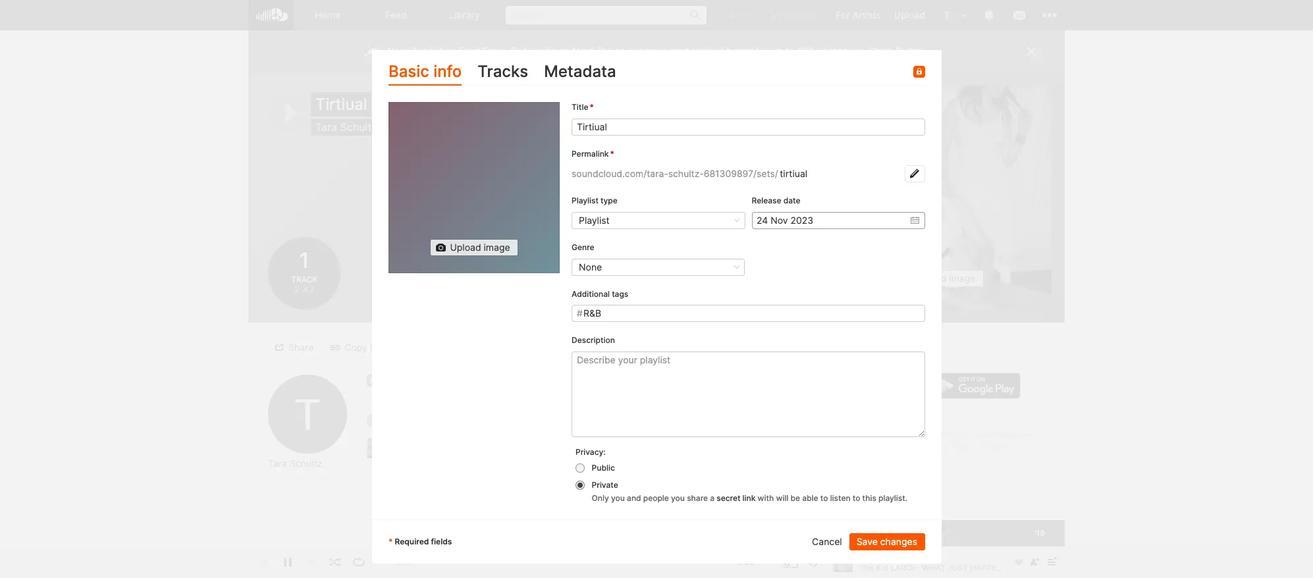 Task type: locate. For each thing, give the bounding box(es) containing it.
0 horizontal spatial image
[[483, 242, 510, 253]]

next
[[785, 9, 806, 20], [572, 45, 594, 57]]

to up the metadata
[[560, 45, 570, 57]]

tirtiual
[[316, 95, 367, 114]]

Title text field
[[571, 119, 925, 136]]

cookie policy link
[[913, 430, 964, 440]]

1 vertical spatial image
[[949, 273, 976, 284]]

save
[[856, 536, 878, 547]]

feed link
[[362, 0, 431, 30]]

share button
[[269, 339, 322, 356]]

image
[[483, 242, 510, 253], [949, 273, 976, 284]]

1 try from the left
[[720, 9, 734, 20]]

1 vertical spatial upload image button
[[896, 270, 984, 287]]

title
[[571, 102, 588, 112]]

tirtiual element
[[828, 86, 1052, 310], [388, 102, 560, 274]]

share
[[289, 342, 314, 353]]

0 horizontal spatial cookie
[[913, 430, 939, 440]]

you
[[611, 493, 625, 503], [671, 493, 685, 503]]

pro left get
[[597, 45, 613, 57]]

playlist inside popup button
[[579, 215, 609, 226]]

1 track 2:42
[[291, 248, 317, 295]]

next up 100+
[[785, 9, 806, 20]]

blog
[[954, 441, 971, 451]]

0 horizontal spatial tara schultz's avatar element
[[268, 375, 347, 454]]

1 horizontal spatial you
[[671, 493, 685, 503]]

up
[[771, 45, 782, 57]]

you left and
[[611, 493, 625, 503]]

playlist left type
[[571, 196, 598, 206]]

0 horizontal spatial next
[[572, 45, 594, 57]]

be
[[790, 493, 800, 503]]

Permalink text field
[[778, 165, 905, 182]]

pro left the for
[[808, 9, 823, 20]]

start
[[869, 45, 892, 57]]

the kid laroi - what just happened
[[488, 443, 666, 454]]

0 horizontal spatial upload image button
[[430, 239, 518, 256]]

library link
[[431, 0, 499, 30]]

1 horizontal spatial tara schultz's avatar element
[[939, 7, 956, 24]]

share
[[687, 493, 708, 503]]

none
[[579, 261, 602, 272]]

0 horizontal spatial tara
[[268, 458, 287, 469]]

additional
[[571, 289, 610, 299]]

now available: first fans. subscribe to next pro to get your next upload heard by up to 100+ listeners. start today
[[387, 45, 924, 57]]

people
[[643, 493, 669, 503]]

cookie inside cookie manager artist resources
[[972, 430, 999, 440]]

0 vertical spatial schultz
[[340, 121, 377, 134]]

0 horizontal spatial try
[[720, 9, 734, 20]]

link
[[370, 342, 388, 353]]

tara schultz link
[[316, 121, 377, 134], [268, 458, 322, 470]]

Release date text field
[[752, 212, 925, 229]]

1 horizontal spatial schultz
[[340, 121, 377, 134]]

pro
[[808, 9, 823, 20], [597, 45, 613, 57]]

tara inside the tirtiual tara schultz
[[316, 121, 337, 134]]

playlist
[[594, 342, 625, 353]]

None search field
[[499, 0, 714, 30]]

to right "up"
[[785, 45, 795, 57]]

0 vertical spatial tara schultz's avatar element
[[939, 7, 956, 24]]

upload link
[[888, 0, 932, 30]]

go
[[848, 346, 860, 358]]

1 horizontal spatial upload image
[[916, 273, 976, 284]]

privacy link
[[877, 430, 904, 440]]

0 vertical spatial playlist
[[571, 196, 598, 206]]

1 vertical spatial pro
[[597, 45, 613, 57]]

kid
[[507, 443, 521, 454]]

1 horizontal spatial tara
[[316, 121, 337, 134]]

cookie
[[913, 430, 939, 440], [972, 430, 999, 440]]

artist resources link
[[883, 441, 945, 451]]

1 vertical spatial upload image
[[916, 273, 976, 284]]

try right go+
[[769, 9, 783, 20]]

next
[[669, 45, 690, 57]]

playlist down playlist type
[[579, 215, 609, 226]]

cookie up resources
[[913, 430, 939, 440]]

0 vertical spatial next
[[785, 9, 806, 20]]

1 vertical spatial schultz
[[290, 458, 322, 469]]

try next pro link
[[762, 0, 830, 30]]

Description text field
[[571, 352, 925, 437]]

today
[[895, 45, 924, 57]]

genre
[[571, 242, 594, 252]]

2 vertical spatial upload
[[916, 273, 947, 284]]

cookie manager link
[[972, 430, 1034, 440]]

and
[[627, 493, 641, 503]]

0 vertical spatial tara
[[316, 121, 337, 134]]

1 vertical spatial tara schultz link
[[268, 458, 322, 470]]

2 you from the left
[[671, 493, 685, 503]]

0 vertical spatial upload image button
[[430, 239, 518, 256]]

1 vertical spatial playlist
[[579, 215, 609, 226]]

0 horizontal spatial you
[[611, 493, 625, 503]]

1 horizontal spatial cookie
[[972, 430, 999, 440]]

legal
[[848, 430, 868, 440]]

schultz
[[340, 121, 377, 134], [290, 458, 322, 469]]

1 vertical spatial tara
[[268, 458, 287, 469]]

cookie policy
[[913, 430, 964, 440]]

2 cookie from the left
[[972, 430, 999, 440]]

tara schultz's avatar element right upload link
[[939, 7, 956, 24]]

you left share
[[671, 493, 685, 503]]

tara schultz's avatar element
[[939, 7, 956, 24], [268, 375, 347, 454]]

Search search field
[[506, 6, 707, 24]]

cookie for policy
[[913, 430, 939, 440]]

try left go+
[[720, 9, 734, 20]]

cookie up charts link
[[972, 430, 999, 440]]

681309897/sets/
[[704, 168, 778, 179]]

a
[[710, 493, 714, 503]]

for
[[836, 9, 850, 20]]

1 cookie from the left
[[913, 430, 939, 440]]

cookie manager artist resources
[[883, 430, 1034, 451]]

tara schultz's avatar element up tara schultz
[[268, 375, 347, 454]]

1 horizontal spatial upload image button
[[896, 270, 984, 287]]

to
[[560, 45, 570, 57], [616, 45, 625, 57], [785, 45, 795, 57], [820, 493, 828, 503], [853, 493, 860, 503]]

2:42
[[294, 284, 315, 295]]

try for try go+
[[720, 9, 734, 20]]

0 vertical spatial upload
[[894, 9, 925, 20]]

listeners.
[[824, 45, 866, 57]]

0 horizontal spatial upload image
[[450, 242, 510, 253]]

1 horizontal spatial pro
[[808, 9, 823, 20]]

1 horizontal spatial try
[[769, 9, 783, 20]]

mobile
[[863, 346, 892, 358]]

save changes
[[856, 536, 917, 547]]

what
[[561, 443, 587, 454]]

1 vertical spatial tara schultz's avatar element
[[268, 375, 347, 454]]

try go+ link
[[714, 0, 762, 30]]

1 you from the left
[[611, 493, 625, 503]]

upload image for leftmost tirtiual element
[[450, 242, 510, 253]]

permalink
[[571, 149, 609, 159]]

cancel button
[[805, 534, 849, 551]]

upload image button for the right tirtiual element
[[896, 270, 984, 287]]

start today link
[[869, 45, 924, 57]]

next up the metadata
[[572, 45, 594, 57]]

save changes button
[[849, 534, 925, 551]]

for artists link
[[830, 0, 888, 30]]

0 horizontal spatial pro
[[597, 45, 613, 57]]

privacy:
[[575, 447, 605, 457]]

changes
[[880, 536, 917, 547]]

upload
[[894, 9, 925, 20], [450, 242, 481, 253], [916, 273, 947, 284]]

charts
[[979, 441, 1004, 451]]

playlist for playlist
[[579, 215, 609, 226]]

release date
[[752, 196, 800, 206]]

try
[[720, 9, 734, 20], [769, 9, 783, 20]]

secret
[[716, 493, 740, 503]]

2 try from the left
[[769, 9, 783, 20]]

0 vertical spatial upload image
[[450, 242, 510, 253]]

this
[[862, 493, 876, 503]]

able
[[802, 493, 818, 503]]

playlist
[[571, 196, 598, 206], [579, 215, 609, 226]]

private
[[592, 480, 618, 490]]



Task type: vqa. For each thing, say whether or not it's contained in the screenshot.
the left LAROI.
no



Task type: describe. For each thing, give the bounding box(es) containing it.
subscribe
[[511, 45, 557, 57]]

go mobile
[[848, 346, 892, 358]]

home link
[[294, 0, 362, 30]]

soundcloud.com/tara-
[[571, 168, 668, 179]]

listen
[[830, 493, 850, 503]]

only
[[592, 493, 609, 503]]

secret link link
[[716, 493, 755, 503]]

cancel
[[812, 536, 842, 547]]

legal link
[[848, 430, 868, 440]]

get
[[628, 45, 643, 57]]

just
[[590, 443, 614, 454]]

*
[[388, 537, 393, 547]]

1 vertical spatial next
[[572, 45, 594, 57]]

feed
[[385, 9, 407, 20]]

copy link button
[[325, 339, 396, 356]]

schultz-
[[668, 168, 704, 179]]

available:
[[411, 45, 456, 57]]

playlist button
[[571, 212, 745, 229]]

with
[[758, 493, 774, 503]]

home
[[315, 9, 341, 20]]

policy
[[941, 430, 964, 440]]

heard
[[727, 45, 754, 57]]

additional tags
[[571, 289, 628, 299]]

upload
[[692, 45, 724, 57]]

basic info link
[[388, 59, 462, 86]]

0 vertical spatial tara schultz link
[[316, 121, 377, 134]]

private only you and people you share a secret link with will be able to listen to this playlist.
[[592, 480, 907, 503]]

upload image button for leftmost tirtiual element
[[430, 239, 518, 256]]

1 vertical spatial upload
[[450, 242, 481, 253]]

blog link
[[954, 441, 971, 451]]

tags
[[612, 289, 628, 299]]

now
[[387, 45, 409, 57]]

release
[[752, 196, 781, 206]]

100+
[[797, 45, 821, 57]]

tirtiual tara schultz
[[316, 95, 377, 134]]

basic
[[388, 62, 429, 81]]

0 vertical spatial pro
[[808, 9, 823, 20]]

to left get
[[616, 45, 625, 57]]

schultz inside the tirtiual tara schultz
[[340, 121, 377, 134]]

by
[[756, 45, 768, 57]]

track
[[291, 274, 317, 284]]

1 horizontal spatial image
[[949, 273, 976, 284]]

playlist for playlist type
[[571, 196, 598, 206]]

upload image for the right tirtiual element
[[916, 273, 976, 284]]

public
[[592, 463, 615, 473]]

library
[[449, 9, 480, 20]]

for artists
[[836, 9, 881, 20]]

delete
[[563, 342, 591, 353]]

the kid laroi - what just happened element
[[367, 439, 387, 458]]

the
[[488, 443, 504, 454]]

none button
[[571, 259, 745, 276]]

to right able
[[820, 493, 828, 503]]

first
[[459, 45, 480, 57]]

metadata link
[[544, 59, 616, 86]]

your
[[646, 45, 667, 57]]

try for try next pro
[[769, 9, 783, 20]]

artists
[[853, 9, 881, 20]]

1 horizontal spatial next
[[785, 9, 806, 20]]

0 horizontal spatial schultz
[[290, 458, 322, 469]]

tracks link
[[477, 59, 528, 86]]

artist
[[883, 441, 904, 451]]

fans.
[[482, 45, 508, 57]]

0 vertical spatial image
[[483, 242, 510, 253]]

resources
[[906, 441, 945, 451]]

type
[[600, 196, 617, 206]]

1
[[297, 248, 311, 273]]

happened
[[616, 443, 666, 454]]

delete playlist button
[[543, 339, 632, 356]]

soundcloud.com/tara-schultz-681309897/sets/
[[571, 168, 778, 179]]

try go+
[[720, 9, 755, 20]]

cookie for manager
[[972, 430, 999, 440]]

1 horizontal spatial tirtiual element
[[828, 86, 1052, 310]]

0 horizontal spatial tirtiual element
[[388, 102, 560, 274]]

link
[[742, 493, 755, 503]]

playlist.
[[878, 493, 907, 503]]

r&b
[[583, 308, 601, 319]]

metadata
[[544, 62, 616, 81]]

* required fields
[[388, 537, 452, 547]]

laroi
[[524, 443, 551, 454]]

delete playlist
[[563, 342, 625, 353]]

to left this at right bottom
[[853, 493, 860, 503]]

basic info
[[388, 62, 462, 81]]

description
[[571, 336, 615, 345]]

fields
[[431, 537, 452, 547]]

playlist type
[[571, 196, 617, 206]]

info
[[433, 62, 462, 81]]



